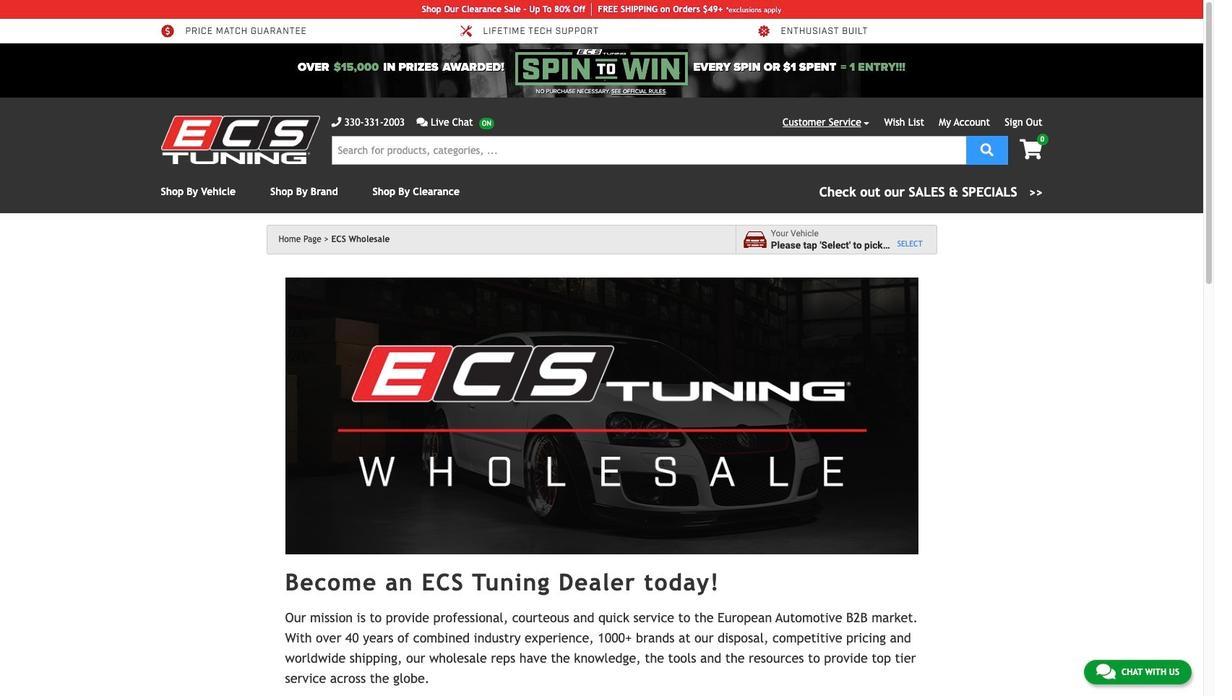 Task type: describe. For each thing, give the bounding box(es) containing it.
ecs tuning 'spin to win' contest logo image
[[516, 49, 688, 85]]

phone image
[[332, 117, 342, 127]]

search image
[[981, 143, 994, 156]]

1 horizontal spatial comments image
[[1097, 663, 1116, 680]]

Search text field
[[332, 136, 966, 165]]



Task type: vqa. For each thing, say whether or not it's contained in the screenshot.
the rightmost "comments" "Icon"
yes



Task type: locate. For each thing, give the bounding box(es) containing it.
shopping cart image
[[1020, 140, 1043, 160]]

1 vertical spatial comments image
[[1097, 663, 1116, 680]]

ecs tuning image
[[161, 116, 320, 164]]

comments image
[[417, 117, 428, 127], [1097, 663, 1116, 680]]

0 vertical spatial comments image
[[417, 117, 428, 127]]

0 horizontal spatial comments image
[[417, 117, 428, 127]]



